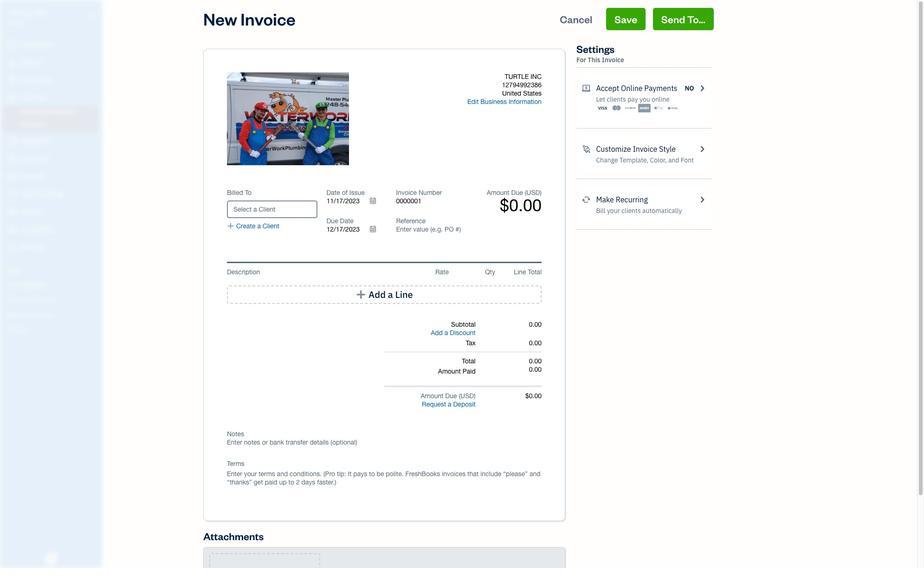 Task type: describe. For each thing, give the bounding box(es) containing it.
deposit
[[454, 401, 476, 408]]

0 vertical spatial date
[[327, 189, 340, 196]]

you
[[640, 95, 651, 104]]

subtotal
[[452, 321, 476, 328]]

attachments
[[203, 530, 264, 543]]

customize invoice style
[[597, 144, 676, 154]]

main element
[[0, 0, 125, 569]]

a inside amount due ( usd ) request a deposit
[[448, 401, 452, 408]]

reference
[[396, 217, 426, 225]]

bank image
[[667, 104, 680, 113]]

amount due ( usd ) request a deposit
[[421, 393, 476, 408]]

change template, color, and font
[[597, 156, 694, 164]]

inc for turtle inc 12794992386 united states edit business information
[[531, 73, 542, 80]]

chevronright image
[[698, 144, 707, 155]]

due date 12/17/2023
[[327, 217, 360, 233]]

team members image
[[7, 282, 99, 289]]

due for $0.00
[[512, 189, 523, 196]]

$0.00 inside the amount due ( usd ) $0.00
[[500, 196, 542, 215]]

information
[[509, 98, 542, 105]]

a inside subtotal add a discount tax
[[445, 329, 448, 337]]

add a line button
[[227, 286, 542, 304]]

let clients pay you online
[[597, 95, 670, 104]]

dashboard image
[[6, 40, 17, 50]]

amount for request
[[421, 393, 444, 400]]

due inside due date 12/17/2023
[[327, 217, 338, 225]]

items and services image
[[7, 296, 99, 304]]

settings for this invoice
[[577, 42, 625, 64]]

to
[[245, 189, 252, 196]]

invoice number
[[396, 189, 442, 196]]

refresh image
[[583, 194, 591, 205]]

date of issue
[[327, 189, 365, 196]]

mastercard image
[[611, 104, 623, 113]]

states
[[524, 90, 542, 97]]

settings image
[[7, 326, 99, 334]]

chart image
[[6, 225, 17, 235]]

2 0.00 from the top
[[529, 340, 542, 347]]

Enter an Invoice # text field
[[396, 197, 422, 205]]

billed
[[227, 189, 243, 196]]

of
[[342, 189, 348, 196]]

send to...
[[662, 13, 706, 26]]

amount for $0.00
[[487, 189, 510, 196]]

apps image
[[7, 267, 99, 274]]

owner
[[7, 19, 25, 26]]

business
[[481, 98, 507, 105]]

) for $0.00
[[540, 189, 542, 196]]

discount
[[450, 329, 476, 337]]

expense image
[[6, 155, 17, 164]]

customize
[[597, 144, 632, 154]]

12794992386
[[502, 81, 542, 89]]

font
[[681, 156, 694, 164]]

total inside total amount paid
[[462, 358, 476, 365]]

( for request
[[459, 393, 461, 400]]

Reference Number text field
[[396, 226, 462, 233]]

inc for turtle inc owner
[[36, 8, 49, 18]]

request
[[422, 401, 447, 408]]

change
[[597, 156, 619, 164]]

plus image for add a line
[[356, 290, 367, 300]]

recurring
[[616, 195, 648, 204]]

amount inside total amount paid
[[438, 368, 461, 375]]

delete
[[266, 115, 289, 124]]

accept online payments
[[597, 84, 678, 93]]

template,
[[620, 156, 649, 164]]

bill
[[597, 207, 606, 215]]

number
[[419, 189, 442, 196]]

rate
[[436, 268, 449, 276]]

and
[[669, 156, 680, 164]]

4 0.00 from the top
[[529, 366, 542, 373]]

1 0.00 from the top
[[529, 321, 542, 328]]

turtle inc owner
[[7, 8, 49, 26]]

new invoice
[[203, 8, 296, 30]]

united
[[503, 90, 522, 97]]

accept
[[597, 84, 620, 93]]

make
[[597, 195, 615, 204]]

request a deposit button
[[422, 400, 476, 409]]

date inside due date 12/17/2023
[[340, 217, 354, 225]]

turtle for turtle inc owner
[[7, 8, 34, 18]]

let
[[597, 95, 606, 104]]

description
[[227, 268, 260, 276]]

send
[[662, 13, 686, 26]]

amount due ( usd ) $0.00
[[487, 189, 542, 215]]

chevronright image for make recurring
[[698, 194, 707, 205]]

pay
[[628, 95, 639, 104]]

0.00 0.00
[[529, 358, 542, 373]]

bank connections image
[[7, 311, 99, 319]]

estimate image
[[6, 76, 17, 85]]

terms
[[227, 460, 245, 468]]

client
[[263, 223, 280, 230]]

payment image
[[6, 137, 17, 146]]

cancel
[[560, 13, 593, 26]]

this
[[588, 56, 601, 64]]

tax
[[466, 340, 476, 347]]

line inside button
[[395, 289, 413, 301]]

save
[[615, 13, 638, 26]]



Task type: locate. For each thing, give the bounding box(es) containing it.
total right qty
[[528, 268, 542, 276]]

clients down accept
[[607, 95, 627, 104]]

turtle up owner
[[7, 8, 34, 18]]

0 horizontal spatial line
[[395, 289, 413, 301]]

plus image
[[227, 222, 235, 230], [356, 290, 367, 300]]

discover image
[[625, 104, 637, 113]]

plus image left add a line at the bottom left
[[356, 290, 367, 300]]

invoice inside settings for this invoice
[[602, 56, 625, 64]]

0 horizontal spatial (
[[459, 393, 461, 400]]

issue
[[350, 189, 365, 196]]

add a line
[[369, 289, 413, 301]]

1 vertical spatial amount
[[438, 368, 461, 375]]

your
[[608, 207, 620, 215]]

0 horizontal spatial add
[[369, 289, 386, 301]]

due inside amount due ( usd ) request a deposit
[[446, 393, 457, 400]]

chevronright image for no
[[698, 83, 707, 94]]

edit
[[468, 98, 479, 105]]

2 horizontal spatial due
[[512, 189, 523, 196]]

0 horizontal spatial usd
[[461, 393, 474, 400]]

plus image left create
[[227, 222, 235, 230]]

1 vertical spatial due
[[327, 217, 338, 225]]

for
[[577, 56, 587, 64]]

1 vertical spatial $0.00
[[526, 393, 542, 400]]

amount inside amount due ( usd ) request a deposit
[[421, 393, 444, 400]]

due
[[512, 189, 523, 196], [327, 217, 338, 225], [446, 393, 457, 400]]

1 chevronright image from the top
[[698, 83, 707, 94]]

1 vertical spatial date
[[340, 217, 354, 225]]

amount inside the amount due ( usd ) $0.00
[[487, 189, 510, 196]]

create a client
[[236, 223, 280, 230]]

0 vertical spatial total
[[528, 268, 542, 276]]

delete image
[[266, 115, 311, 124]]

1 vertical spatial inc
[[531, 73, 542, 80]]

1 horizontal spatial inc
[[531, 73, 542, 80]]

0 vertical spatial due
[[512, 189, 523, 196]]

3 0.00 from the top
[[529, 358, 542, 365]]

plus image inside add a line button
[[356, 290, 367, 300]]

1 vertical spatial usd
[[461, 393, 474, 400]]

clients
[[607, 95, 627, 104], [622, 207, 641, 215]]

invoice
[[241, 8, 296, 30], [602, 56, 625, 64], [633, 144, 658, 154], [396, 189, 417, 196]]

2 vertical spatial due
[[446, 393, 457, 400]]

turtle up 12794992386 on the right top of page
[[505, 73, 529, 80]]

1 vertical spatial line
[[395, 289, 413, 301]]

1 vertical spatial )
[[474, 393, 476, 400]]

0 vertical spatial line
[[514, 268, 527, 276]]

edit business information button
[[468, 98, 542, 106]]

1 vertical spatial total
[[462, 358, 476, 365]]

turtle for turtle inc 12794992386 united states edit business information
[[505, 73, 529, 80]]

paid
[[463, 368, 476, 375]]

turtle
[[7, 8, 34, 18], [505, 73, 529, 80]]

Notes text field
[[227, 439, 542, 447]]

Terms text field
[[227, 470, 542, 487]]

qty
[[485, 268, 496, 276]]

0 horizontal spatial )
[[474, 393, 476, 400]]

american express image
[[639, 104, 651, 113]]

freshbooks image
[[44, 554, 59, 565]]

amount
[[487, 189, 510, 196], [438, 368, 461, 375], [421, 393, 444, 400]]

add a discount button
[[431, 329, 476, 337]]

style
[[660, 144, 676, 154]]

0 vertical spatial amount
[[487, 189, 510, 196]]

client image
[[6, 58, 17, 67]]

1 vertical spatial turtle
[[505, 73, 529, 80]]

invoice image
[[6, 93, 17, 103]]

timer image
[[6, 190, 17, 199]]

1 vertical spatial clients
[[622, 207, 641, 215]]

cancel button
[[552, 8, 601, 30]]

0 vertical spatial plus image
[[227, 222, 235, 230]]

color,
[[651, 156, 667, 164]]

online
[[621, 84, 643, 93]]

Issue date in MM/DD/YYYY format text field
[[327, 197, 383, 205]]

12/17/2023
[[327, 226, 360, 233]]

0 horizontal spatial turtle
[[7, 8, 34, 18]]

date
[[327, 189, 340, 196], [340, 217, 354, 225]]

0.00
[[529, 321, 542, 328], [529, 340, 542, 347], [529, 358, 542, 365], [529, 366, 542, 373]]

save button
[[607, 8, 646, 30]]

project image
[[6, 172, 17, 182]]

apple pay image
[[653, 104, 666, 113]]

to...
[[688, 13, 706, 26]]

0 horizontal spatial inc
[[36, 8, 49, 18]]

no
[[685, 84, 695, 92]]

chevronright image
[[698, 83, 707, 94], [698, 194, 707, 205]]

1 horizontal spatial add
[[431, 329, 443, 337]]

create
[[236, 223, 256, 230]]

0 vertical spatial (
[[525, 189, 527, 196]]

2 chevronright image from the top
[[698, 194, 707, 205]]

( inside amount due ( usd ) request a deposit
[[459, 393, 461, 400]]

)
[[540, 189, 542, 196], [474, 393, 476, 400]]

settings
[[577, 42, 615, 55]]

turtle inside turtle inc owner
[[7, 8, 34, 18]]

0 vertical spatial chevronright image
[[698, 83, 707, 94]]

0 horizontal spatial plus image
[[227, 222, 235, 230]]

billed to
[[227, 189, 252, 196]]

0 vertical spatial )
[[540, 189, 542, 196]]

1 horizontal spatial )
[[540, 189, 542, 196]]

1 horizontal spatial usd
[[527, 189, 540, 196]]

0 horizontal spatial total
[[462, 358, 476, 365]]

a
[[258, 223, 261, 230], [388, 289, 393, 301], [445, 329, 448, 337], [448, 401, 452, 408]]

0 vertical spatial turtle
[[7, 8, 34, 18]]

total up paid
[[462, 358, 476, 365]]

( inside the amount due ( usd ) $0.00
[[525, 189, 527, 196]]

line total
[[514, 268, 542, 276]]

report image
[[6, 243, 17, 252]]

1 vertical spatial chevronright image
[[698, 194, 707, 205]]

visa image
[[597, 104, 609, 113]]

1 horizontal spatial total
[[528, 268, 542, 276]]

online
[[652, 95, 670, 104]]

1 vertical spatial (
[[459, 393, 461, 400]]

add inside subtotal add a discount tax
[[431, 329, 443, 337]]

usd inside amount due ( usd ) request a deposit
[[461, 393, 474, 400]]

0 vertical spatial inc
[[36, 8, 49, 18]]

onlinesales image
[[583, 83, 591, 94]]

date up "12/17/2023"
[[340, 217, 354, 225]]

0 horizontal spatial due
[[327, 217, 338, 225]]

image
[[290, 115, 311, 124]]

plus image for create a client
[[227, 222, 235, 230]]

) inside amount due ( usd ) request a deposit
[[474, 393, 476, 400]]

usd inside the amount due ( usd ) $0.00
[[527, 189, 540, 196]]

inc inside turtle inc owner
[[36, 8, 49, 18]]

turtle inside turtle inc 12794992386 united states edit business information
[[505, 73, 529, 80]]

due inside the amount due ( usd ) $0.00
[[512, 189, 523, 196]]

$0.00
[[500, 196, 542, 215], [526, 393, 542, 400]]

) inside the amount due ( usd ) $0.00
[[540, 189, 542, 196]]

inc
[[36, 8, 49, 18], [531, 73, 542, 80]]

1 horizontal spatial due
[[446, 393, 457, 400]]

2 vertical spatial amount
[[421, 393, 444, 400]]

due for request
[[446, 393, 457, 400]]

1 horizontal spatial plus image
[[356, 290, 367, 300]]

subtotal add a discount tax
[[431, 321, 476, 347]]

paintbrush image
[[583, 144, 591, 155]]

1 vertical spatial plus image
[[356, 290, 367, 300]]

new
[[203, 8, 237, 30]]

turtle inc 12794992386 united states edit business information
[[468, 73, 542, 105]]

money image
[[6, 208, 17, 217]]

Client text field
[[228, 202, 317, 217]]

usd
[[527, 189, 540, 196], [461, 393, 474, 400]]

1 horizontal spatial (
[[525, 189, 527, 196]]

0 vertical spatial clients
[[607, 95, 627, 104]]

1 horizontal spatial turtle
[[505, 73, 529, 80]]

12/17/2023 button
[[327, 225, 383, 234]]

total amount paid
[[438, 358, 476, 375]]

add inside button
[[369, 289, 386, 301]]

notes
[[227, 431, 244, 438]]

) left refresh image on the right of page
[[540, 189, 542, 196]]

create a client button
[[227, 222, 280, 230]]

) for request
[[474, 393, 476, 400]]

usd for request
[[461, 393, 474, 400]]

) up deposit
[[474, 393, 476, 400]]

1 vertical spatial add
[[431, 329, 443, 337]]

inc inside turtle inc 12794992386 united states edit business information
[[531, 73, 542, 80]]

0 vertical spatial usd
[[527, 189, 540, 196]]

0 vertical spatial $0.00
[[500, 196, 542, 215]]

( for $0.00
[[525, 189, 527, 196]]

date left of
[[327, 189, 340, 196]]

1 horizontal spatial line
[[514, 268, 527, 276]]

payments
[[645, 84, 678, 93]]

0 vertical spatial add
[[369, 289, 386, 301]]

send to... button
[[653, 8, 714, 30]]

bill your clients automatically
[[597, 207, 682, 215]]

line
[[514, 268, 527, 276], [395, 289, 413, 301]]

(
[[525, 189, 527, 196], [459, 393, 461, 400]]

clients down the recurring
[[622, 207, 641, 215]]

usd for $0.00
[[527, 189, 540, 196]]

automatically
[[643, 207, 682, 215]]

make recurring
[[597, 195, 648, 204]]

add
[[369, 289, 386, 301], [431, 329, 443, 337]]



Task type: vqa. For each thing, say whether or not it's contained in the screenshot.
right Klo
no



